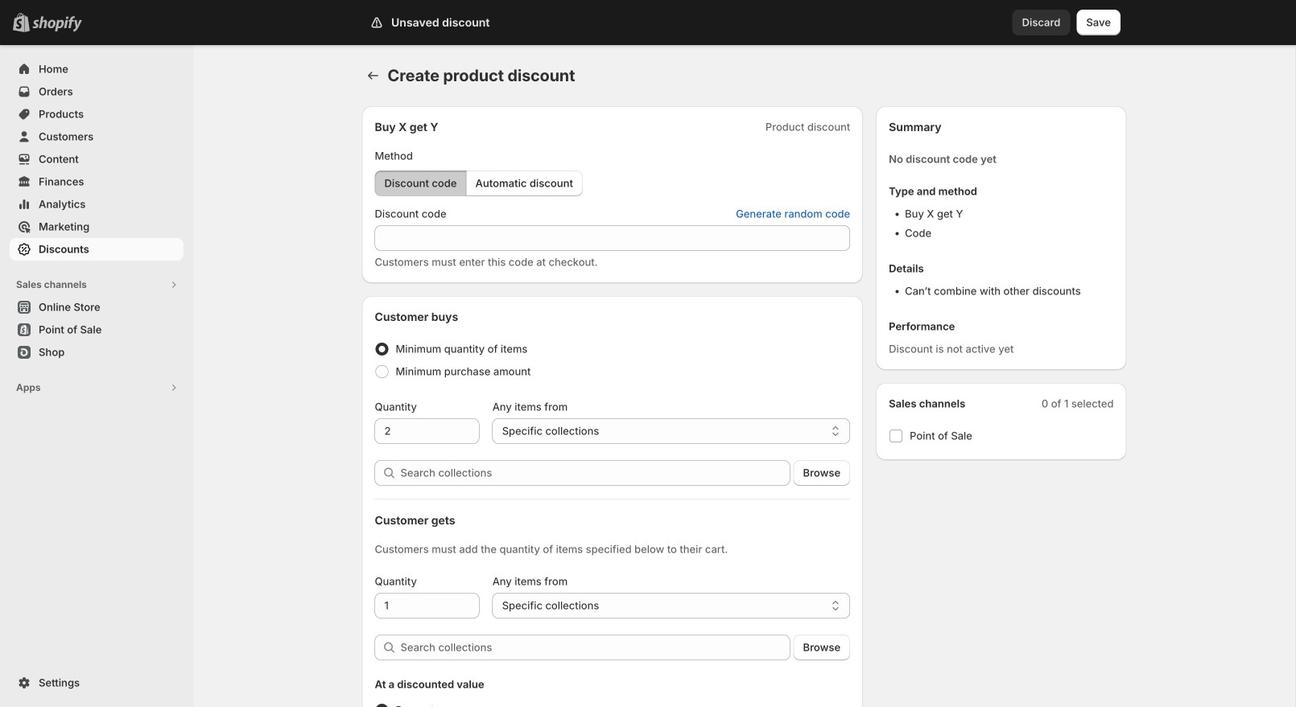 Task type: locate. For each thing, give the bounding box(es) containing it.
Search collections text field
[[401, 461, 791, 486]]

Search collections text field
[[401, 635, 791, 661]]

None text field
[[375, 419, 480, 445], [375, 594, 480, 619], [375, 419, 480, 445], [375, 594, 480, 619]]

None text field
[[375, 226, 851, 251]]



Task type: describe. For each thing, give the bounding box(es) containing it.
shopify image
[[32, 16, 82, 32]]



Task type: vqa. For each thing, say whether or not it's contained in the screenshot.
text box
yes



